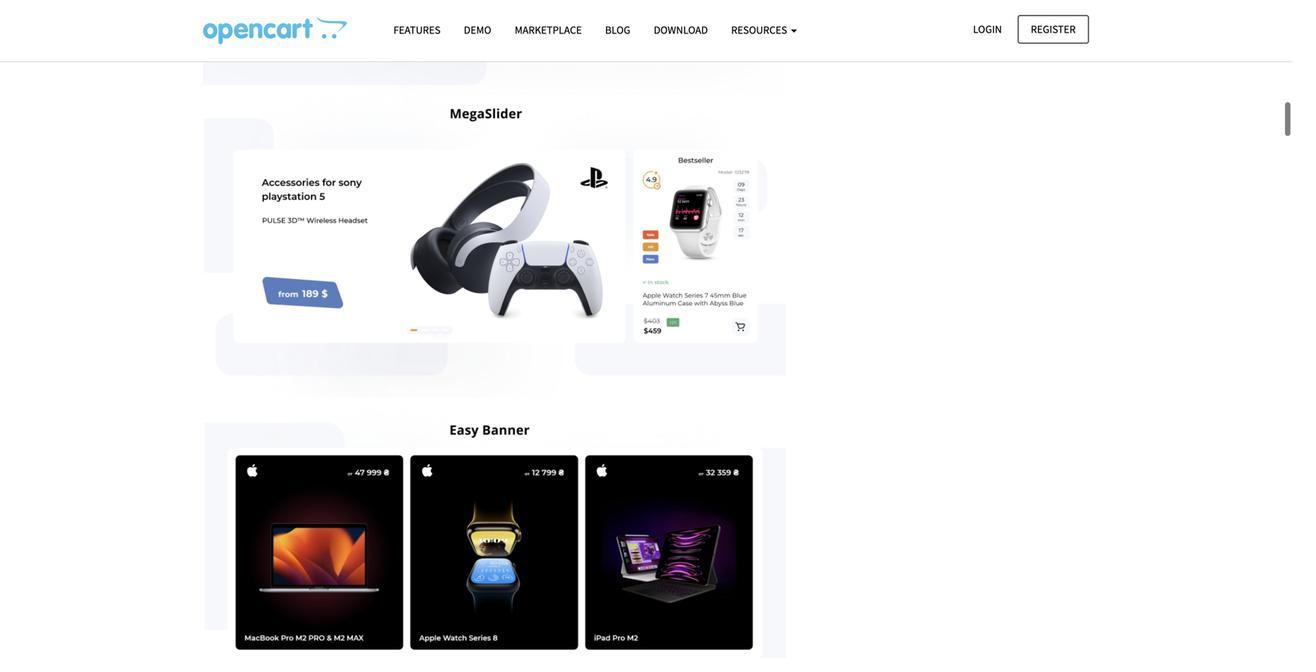 Task type: vqa. For each thing, say whether or not it's contained in the screenshot.
Resources link
yes



Task type: describe. For each thing, give the bounding box(es) containing it.
demo
[[464, 23, 492, 37]]

register link
[[1018, 15, 1089, 43]]

download
[[654, 23, 708, 37]]

demo link
[[452, 16, 503, 44]]

blog link
[[594, 16, 642, 44]]

marketplace link
[[503, 16, 594, 44]]

features link
[[382, 16, 452, 44]]

blog
[[605, 23, 631, 37]]

login link
[[960, 15, 1016, 43]]

login
[[974, 22, 1002, 36]]



Task type: locate. For each thing, give the bounding box(es) containing it.
resources
[[732, 23, 790, 37]]

resources link
[[720, 16, 809, 44]]

features
[[394, 23, 441, 37]]

opencart - chameleon - responsive & multipurpose template + quick start image
[[203, 16, 347, 44]]

download link
[[642, 16, 720, 44]]

marketplace
[[515, 23, 582, 37]]

register
[[1031, 22, 1076, 36]]



